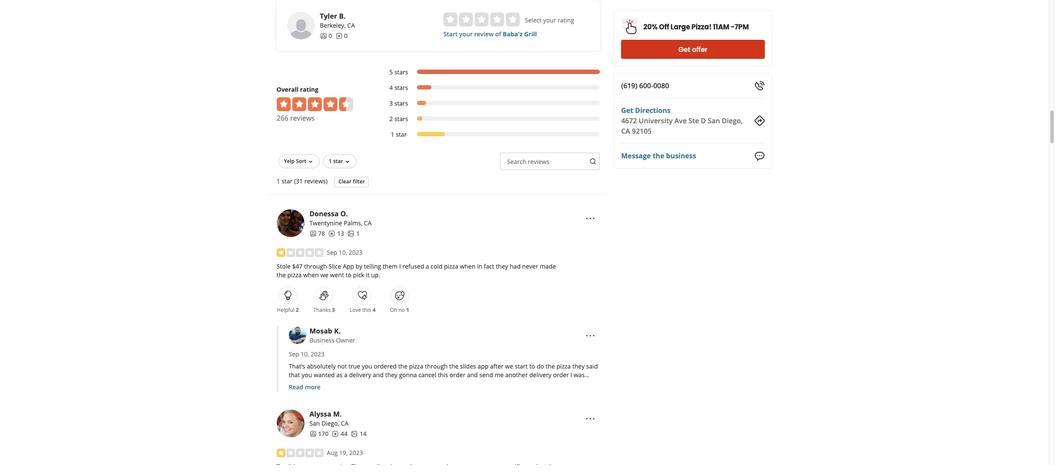 Task type: locate. For each thing, give the bounding box(es) containing it.
2 horizontal spatial for
[[556, 440, 564, 449]]

san inside alyssa m. san diego, ca
[[310, 420, 320, 428]]

photos element containing 14
[[351, 430, 367, 439]]

  text field
[[500, 153, 600, 170]]

16 review v2 image down the berkeley,
[[335, 32, 342, 39]]

k.
[[334, 327, 341, 336]]

0 vertical spatial minutes
[[419, 423, 442, 431]]

clear
[[338, 178, 351, 186]]

friends element for donessa o.
[[310, 230, 325, 238]]

they up was
[[572, 363, 585, 371]]

star down 2 stars
[[396, 130, 407, 139]]

16 photos v2 image for donessa o.
[[348, 230, 355, 237]]

1 star rating image down go
[[277, 449, 323, 458]]

16 friends v2 image for tyler
[[320, 32, 327, 39]]

pick inside sep 10, 2023 that's absolutely not true you ordered the pizza through the slides app after we start to do the pizza they said that you wanted as a delivery and they gonna cancel this order and send me another delivery order i was waiting till i get the other delivery order your pizza kit colt so i can give it to the homeless people then you show up after almost 1 hour asking for your pizza and i told you that the slice does not send the delivery order. they just cancel the first order without sending the other order so i thought you will not be coming. nobody will come to pick up the pizza and it's already been almost an hour or even more so i can give the beads away before it goes bad to an ed before that they could benefit from it when you came i offered you to give you the pizza. i told you it will take me 10 minutes to make you and your fresh pizza for free and you said no i will go so it's not my fault it's you the one who ordered the cup order and then you change your mind to a delivery order but you don't change the order on the system so after an hour you came asking for your pizza i offer you to give you a free pizza fresh just you gonna wait 10 minutes and i remember you you remember me so there is no way to lie to each other you declined the offer and you came like a rat and speaking
[[348, 406, 359, 414]]

0 horizontal spatial 16 friends v2 image
[[310, 431, 316, 438]]

0 vertical spatial reviews
[[290, 113, 315, 123]]

4 stars
[[389, 84, 408, 92]]

show
[[289, 388, 304, 397]]

20% off large pizza! 11am -7pm
[[643, 22, 749, 32]]

d
[[701, 116, 706, 126]]

1 vertical spatial menu image
[[585, 331, 596, 341]]

44
[[341, 430, 348, 438]]

1 vertical spatial get
[[621, 106, 633, 115]]

16 friends v2 image
[[320, 32, 327, 39], [310, 431, 316, 438]]

1 star for 1 star popup button
[[329, 158, 343, 165]]

3
[[389, 99, 393, 107], [332, 307, 335, 314]]

0 horizontal spatial 10,
[[301, 350, 309, 359]]

0 horizontal spatial 4
[[373, 307, 376, 314]]

that down the already
[[422, 414, 433, 423]]

they down the been
[[435, 414, 447, 423]]

1 vertical spatial minutes
[[463, 449, 486, 457]]

ordered right true on the left of page
[[374, 363, 397, 371]]

friends element down twentynine
[[310, 230, 325, 238]]

menu image
[[585, 414, 596, 424]]

it
[[366, 271, 370, 279], [488, 380, 492, 388], [344, 414, 347, 423], [503, 414, 507, 423], [370, 423, 374, 431]]

hour up from
[[486, 406, 500, 414]]

told up the my
[[345, 423, 356, 431]]

2 vertical spatial came
[[484, 458, 499, 466]]

more up they
[[305, 383, 321, 392]]

give
[[475, 380, 486, 388], [564, 406, 575, 414], [289, 423, 300, 431], [323, 449, 335, 457]]

no left (1 reaction) element
[[399, 307, 405, 314]]

1 vertical spatial me
[[400, 423, 409, 431]]

1 vertical spatial friends element
[[310, 230, 325, 238]]

reviews element down the berkeley,
[[335, 32, 348, 40]]

0 horizontal spatial other
[[343, 380, 359, 388]]

1 down 2 stars
[[391, 130, 394, 139]]

take
[[386, 423, 398, 431]]

10, up that's
[[301, 350, 309, 359]]

get for get offer
[[678, 44, 690, 54]]

1 horizontal spatial up
[[361, 406, 368, 414]]

as
[[336, 371, 343, 379]]

we inside sep 10, 2023 that's absolutely not true you ordered the pizza through the slides app after we start to do the pizza they said that you wanted as a delivery and they gonna cancel this order and send me another delivery order i was waiting till i get the other delivery order your pizza kit colt so i can give it to the homeless people then you show up after almost 1 hour asking for your pizza and i told you that the slice does not send the delivery order. they just cancel the first order without sending the other order so i thought you will not be coming. nobody will come to pick up the pizza and it's already been almost an hour or even more so i can give the beads away before it goes bad to an ed before that they could benefit from it when you came i offered you to give you the pizza. i told you it will take me 10 minutes to make you and your fresh pizza for free and you said no i will go so it's not my fault it's you the one who ordered the cup order and then you change your mind to a delivery order but you don't change the order on the system so after an hour you came asking for your pizza i offer you to give you a free pizza fresh just you gonna wait 10 minutes and i remember you you remember me so there is no way to lie to each other you declined the offer and you came like a rat and speaking
[[505, 363, 513, 371]]

2 horizontal spatial came
[[537, 414, 553, 423]]

4
[[389, 84, 393, 92], [373, 307, 376, 314]]

1 horizontal spatial offer
[[444, 458, 458, 466]]

2 horizontal spatial other
[[453, 397, 468, 405]]

pizza down mind
[[580, 440, 594, 449]]

not
[[337, 363, 347, 371], [523, 388, 533, 397], [545, 397, 555, 405], [338, 432, 347, 440]]

4 stars from the top
[[394, 115, 408, 123]]

1 vertical spatial photos element
[[351, 430, 367, 439]]

16 review v2 image
[[335, 32, 342, 39], [329, 230, 335, 237], [332, 431, 339, 438]]

friends element containing 0
[[320, 32, 332, 40]]

0 horizontal spatial through
[[304, 262, 327, 271]]

reviews right search
[[528, 158, 549, 166]]

search image
[[590, 158, 597, 165]]

reviews down 4.5 star rating "image"
[[290, 113, 315, 123]]

an up the benefit
[[477, 406, 485, 414]]

business
[[310, 337, 334, 345]]

so down the "people"
[[541, 406, 547, 414]]

hour up "first"
[[355, 388, 369, 397]]

2 vertical spatial other
[[379, 458, 394, 466]]

other
[[343, 380, 359, 388], [453, 397, 468, 405], [379, 458, 394, 466]]

we left the "went"
[[320, 271, 329, 279]]

change down 'fault'
[[369, 440, 389, 449]]

the
[[653, 151, 664, 161], [277, 271, 286, 279], [398, 363, 408, 371], [449, 363, 459, 371], [546, 363, 555, 371], [333, 380, 342, 388], [501, 380, 510, 388], [483, 388, 493, 397], [550, 388, 559, 397], [354, 397, 363, 405], [442, 397, 451, 405], [370, 406, 379, 414], [577, 406, 586, 414], [314, 423, 323, 431], [395, 432, 404, 440], [456, 432, 465, 440], [391, 440, 400, 449], [428, 440, 437, 449], [433, 458, 443, 466]]

so down cup
[[460, 440, 467, 449]]

0 vertical spatial pick
[[353, 271, 364, 279]]

filter reviews by 4 stars rating element
[[381, 84, 600, 92]]

offered
[[557, 414, 578, 423]]

1 horizontal spatial other
[[379, 458, 394, 466]]

donessa
[[310, 209, 339, 219]]

pick inside stole $47 through slice app by telling them i refused a cold pizza when in fact they had never made the pizza when we went to pick it up.
[[353, 271, 364, 279]]

24 message v2 image
[[754, 151, 765, 161]]

1 menu image from the top
[[585, 213, 596, 224]]

2 stars from the top
[[394, 84, 408, 92]]

when
[[460, 262, 476, 271], [303, 271, 319, 279], [508, 414, 524, 423]]

photos element containing 1
[[348, 230, 360, 238]]

just
[[323, 397, 333, 405], [398, 449, 408, 457]]

reviews element up but
[[332, 430, 348, 439]]

ca down the 4672
[[621, 126, 630, 136]]

(4 reactions) element
[[373, 307, 376, 314]]

came left offered on the right
[[537, 414, 553, 423]]

reviews element right the 78
[[329, 230, 344, 238]]

so right go
[[320, 432, 327, 440]]

gonna
[[399, 371, 417, 379], [422, 449, 440, 457]]

2023 for alyssa m.
[[349, 449, 363, 457]]

star for 1 star popup button
[[333, 158, 343, 165]]

24 phone v2 image
[[754, 81, 765, 91]]

1 down true on the left of page
[[350, 388, 354, 397]]

2023 up by
[[349, 249, 363, 257]]

other down true on the left of page
[[343, 380, 359, 388]]

1 star rating image
[[277, 249, 323, 257], [277, 449, 323, 458]]

photos element up the don't
[[351, 430, 367, 439]]

to left 'do'
[[529, 363, 535, 371]]

slice
[[494, 388, 506, 397]]

0 horizontal spatial get
[[621, 106, 633, 115]]

1 horizontal spatial san
[[708, 116, 720, 126]]

just up declined
[[398, 449, 408, 457]]

star for filter reviews by 1 star rating 'element' at the top of the page
[[396, 130, 407, 139]]

1 horizontal spatial reviews
[[528, 158, 549, 166]]

ave
[[675, 116, 687, 126]]

baba'z
[[503, 30, 523, 38]]

owner
[[336, 337, 355, 345]]

10 right wait
[[455, 449, 462, 457]]

0 vertical spatial more
[[305, 383, 321, 392]]

remember down mind
[[559, 449, 589, 457]]

1 star inside 'element'
[[391, 130, 407, 139]]

cup
[[467, 432, 477, 440]]

1 vertical spatial star
[[333, 158, 343, 165]]

will
[[534, 397, 544, 405], [313, 406, 322, 414], [375, 423, 384, 431], [301, 432, 310, 440]]

10, for sep 10, 2023
[[339, 249, 347, 257]]

hour up the like at the bottom of the page
[[492, 440, 506, 449]]

1 vertical spatial we
[[505, 363, 513, 371]]

stars down 4 stars
[[394, 99, 408, 107]]

stars inside "element"
[[394, 68, 408, 76]]

0 vertical spatial said
[[586, 363, 598, 371]]

start
[[443, 30, 458, 38]]

2 horizontal spatial offer
[[692, 44, 708, 54]]

through up kit
[[425, 363, 448, 371]]

1 horizontal spatial just
[[398, 449, 408, 457]]

2 vertical spatial friends element
[[310, 430, 329, 439]]

None radio
[[443, 13, 457, 26], [459, 13, 473, 26], [443, 13, 457, 26], [459, 13, 473, 26]]

before right the ed
[[402, 414, 420, 423]]

1 horizontal spatial sep
[[327, 249, 337, 257]]

even
[[509, 406, 523, 414]]

in
[[477, 262, 482, 271]]

overall
[[277, 85, 299, 94]]

1 vertical spatial this
[[438, 371, 448, 379]]

0 vertical spatial rating
[[558, 16, 574, 24]]

stars down 5 stars
[[394, 84, 408, 92]]

stars down "3 stars"
[[394, 115, 408, 123]]

get down large
[[678, 44, 690, 54]]

more right even
[[524, 406, 539, 414]]

(no rating) image
[[443, 13, 520, 26]]

oh no 1
[[390, 307, 409, 314]]

1 star left 16 chevron down v2 icon at the top left of page
[[329, 158, 343, 165]]

16 photos v2 image
[[348, 230, 355, 237], [351, 431, 358, 438]]

1 vertical spatial more
[[524, 406, 539, 414]]

more inside dropdown button
[[305, 383, 321, 392]]

0
[[329, 32, 332, 40], [344, 32, 348, 40]]

hour
[[355, 388, 369, 397], [486, 406, 500, 414], [492, 440, 506, 449]]

thanks 3
[[313, 307, 335, 314]]

minutes up who
[[419, 423, 442, 431]]

it inside stole $47 through slice app by telling them i refused a cold pizza when in fact they had never made the pizza when we went to pick it up.
[[366, 271, 370, 279]]

0 horizontal spatial 10
[[410, 423, 417, 431]]

1 vertical spatial reviews element
[[329, 230, 344, 238]]

7pm
[[735, 22, 749, 32]]

2 vertical spatial for
[[556, 440, 564, 449]]

1 vertical spatial free
[[353, 449, 365, 457]]

not up 'as'
[[337, 363, 347, 371]]

refused
[[403, 262, 424, 271]]

delivery up there
[[289, 440, 311, 449]]

1 horizontal spatial told
[[446, 388, 457, 397]]

reviews element containing 44
[[332, 430, 348, 439]]

friends element containing 78
[[310, 230, 325, 238]]

colt
[[440, 380, 451, 388]]

10 up one
[[410, 423, 417, 431]]

0 horizontal spatial star
[[282, 177, 293, 185]]

0 horizontal spatial more
[[305, 383, 321, 392]]

16 chevron down v2 image
[[307, 158, 314, 165]]

1 horizontal spatial after
[[468, 440, 482, 449]]

so
[[452, 380, 459, 388], [487, 397, 494, 405], [541, 406, 547, 414], [320, 432, 327, 440], [460, 440, 467, 449], [289, 458, 295, 466]]

16 friends v2 image
[[310, 230, 316, 237]]

sep inside sep 10, 2023 that's absolutely not true you ordered the pizza through the slides app after we start to do the pizza they said that you wanted as a delivery and they gonna cancel this order and send me another delivery order i was waiting till i get the other delivery order your pizza kit colt so i can give it to the homeless people then you show up after almost 1 hour asking for your pizza and i told you that the slice does not send the delivery order. they just cancel the first order without sending the other order so i thought you will not be coming. nobody will come to pick up the pizza and it's already been almost an hour or even more so i can give the beads away before it goes bad to an ed before that they could benefit from it when you came i offered you to give you the pizza. i told you it will take me 10 minutes to make you and your fresh pizza for free and you said no i will go so it's not my fault it's you the one who ordered the cup order and then you change your mind to a delivery order but you don't change the order on the system so after an hour you came asking for your pizza i offer you to give you a free pizza fresh just you gonna wait 10 minutes and i remember you you remember me so there is no way to lie to each other you declined the offer and you came like a rat and speaking
[[289, 350, 299, 359]]

this
[[362, 307, 371, 314], [438, 371, 448, 379]]

your
[[543, 16, 556, 24], [459, 30, 473, 38], [402, 380, 414, 388], [400, 388, 413, 397], [492, 423, 505, 431], [557, 432, 570, 440], [566, 440, 578, 449]]

0 vertical spatial gonna
[[399, 371, 417, 379]]

19,
[[339, 449, 348, 457]]

another
[[505, 371, 528, 379]]

san inside get directions 4672 university ave ste d san diego, ca 92105
[[708, 116, 720, 126]]

0 horizontal spatial before
[[323, 414, 342, 423]]

5 stars
[[389, 68, 408, 76]]

170
[[318, 430, 329, 438]]

a
[[426, 262, 429, 271], [344, 371, 348, 379], [595, 432, 598, 440], [348, 449, 352, 457], [512, 458, 515, 466]]

2 menu image from the top
[[585, 331, 596, 341]]

friends element down the berkeley,
[[320, 32, 332, 40]]

telling
[[364, 262, 381, 271]]

0 vertical spatial an
[[477, 406, 485, 414]]

ste
[[689, 116, 699, 126]]

1 horizontal spatial change
[[535, 432, 555, 440]]

0 vertical spatial offer
[[692, 44, 708, 54]]

it's down pizza.
[[329, 432, 336, 440]]

reviews element containing 13
[[329, 230, 344, 238]]

said up mind
[[586, 423, 597, 431]]

(619)
[[621, 81, 638, 91]]

who
[[418, 432, 430, 440]]

could
[[449, 414, 464, 423]]

1 star down 2 stars
[[391, 130, 407, 139]]

0 vertical spatial 16 review v2 image
[[335, 32, 342, 39]]

2 1 star rating image from the top
[[277, 449, 323, 458]]

get
[[678, 44, 690, 54], [621, 106, 633, 115]]

1 stars from the top
[[394, 68, 408, 76]]

remember up rat
[[503, 449, 534, 457]]

order down one
[[402, 440, 417, 449]]

92105
[[632, 126, 652, 136]]

give down beads
[[289, 423, 300, 431]]

delivery down 'do'
[[529, 371, 552, 379]]

no right the is
[[320, 458, 327, 466]]

0 horizontal spatial for
[[390, 388, 398, 397]]

1 vertical spatial hour
[[486, 406, 500, 414]]

0 horizontal spatial 0
[[329, 32, 332, 40]]

1 vertical spatial said
[[586, 423, 597, 431]]

0 horizontal spatial no
[[289, 432, 296, 440]]

get inside get offer button
[[678, 44, 690, 54]]

the inside stole $47 through slice app by telling them i refused a cold pizza when in fact they had never made the pizza when we went to pick it up.
[[277, 271, 286, 279]]

get up the 4672
[[621, 106, 633, 115]]

2 horizontal spatial me
[[591, 449, 600, 457]]

was
[[574, 371, 585, 379]]

2 vertical spatial star
[[282, 177, 293, 185]]

waiting
[[289, 380, 309, 388]]

0 vertical spatial 1 star
[[391, 130, 407, 139]]

but
[[330, 440, 339, 449]]

2023 up absolutely
[[311, 350, 325, 359]]

stars right the 5
[[394, 68, 408, 76]]

2 vertical spatial after
[[468, 440, 482, 449]]

i inside stole $47 through slice app by telling them i refused a cold pizza when in fact they had never made the pizza when we went to pick it up.
[[399, 262, 401, 271]]

1 vertical spatial 2
[[296, 307, 299, 314]]

600-
[[639, 81, 653, 91]]

people
[[540, 380, 560, 388]]

gonna up without
[[399, 371, 417, 379]]

1 horizontal spatial gonna
[[422, 449, 440, 457]]

1 horizontal spatial then
[[561, 380, 574, 388]]

1 horizontal spatial more
[[524, 406, 539, 414]]

1 star inside popup button
[[329, 158, 343, 165]]

star inside popup button
[[333, 158, 343, 165]]

just up come
[[323, 397, 333, 405]]

16 review v2 image left the 44
[[332, 431, 339, 438]]

None radio
[[475, 13, 489, 26], [490, 13, 504, 26], [506, 13, 520, 26], [475, 13, 489, 26], [490, 13, 504, 26], [506, 13, 520, 26]]

up.
[[371, 271, 380, 279]]

1 horizontal spatial 4
[[389, 84, 393, 92]]

1 horizontal spatial 1 star
[[391, 130, 407, 139]]

0 vertical spatial free
[[549, 423, 560, 431]]

they
[[496, 262, 508, 271], [572, 363, 585, 371], [385, 371, 398, 379], [435, 414, 447, 423]]

friends element containing 170
[[310, 430, 329, 439]]

ca inside tyler b. berkeley, ca
[[347, 21, 355, 29]]

no down beads
[[289, 432, 296, 440]]

0 horizontal spatial san
[[310, 420, 320, 428]]

never
[[522, 262, 538, 271]]

then down was
[[561, 380, 574, 388]]

no
[[399, 307, 405, 314], [289, 432, 296, 440], [320, 458, 327, 466]]

1 inside sep 10, 2023 that's absolutely not true you ordered the pizza through the slides app after we start to do the pizza they said that you wanted as a delivery and they gonna cancel this order and send me another delivery order i was waiting till i get the other delivery order your pizza kit colt so i can give it to the homeless people then you show up after almost 1 hour asking for your pizza and i told you that the slice does not send the delivery order. they just cancel the first order without sending the other order so i thought you will not be coming. nobody will come to pick up the pizza and it's already been almost an hour or even more so i can give the beads away before it goes bad to an ed before that they could benefit from it when you came i offered you to give you the pizza. i told you it will take me 10 minutes to make you and your fresh pizza for free and you said no i will go so it's not my fault it's you the one who ordered the cup order and then you change your mind to a delivery order but you don't change the order on the system so after an hour you came asking for your pizza i offer you to give you a free pizza fresh just you gonna wait 10 minutes and i remember you you remember me so there is no way to lie to each other you declined the offer and you came like a rat and speaking
[[350, 388, 354, 397]]

come
[[324, 406, 339, 414]]

that left slice
[[470, 388, 482, 397]]

1 1 star rating image from the top
[[277, 249, 323, 257]]

through inside sep 10, 2023 that's absolutely not true you ordered the pizza through the slides app after we start to do the pizza they said that you wanted as a delivery and they gonna cancel this order and send me another delivery order i was waiting till i get the other delivery order your pizza kit colt so i can give it to the homeless people then you show up after almost 1 hour asking for your pizza and i told you that the slice does not send the delivery order. they just cancel the first order without sending the other order so i thought you will not be coming. nobody will come to pick up the pizza and it's already been almost an hour or even more so i can give the beads away before it goes bad to an ed before that they could benefit from it when you came i offered you to give you the pizza. i told you it will take me 10 minutes to make you and your fresh pizza for free and you said no i will go so it's not my fault it's you the one who ordered the cup order and then you change your mind to a delivery order but you don't change the order on the system so after an hour you came asking for your pizza i offer you to give you a free pizza fresh just you gonna wait 10 minutes and i remember you you remember me so there is no way to lie to each other you declined the offer and you came like a rat and speaking
[[425, 363, 448, 371]]

1 horizontal spatial free
[[549, 423, 560, 431]]

an
[[477, 406, 485, 414], [384, 414, 391, 423], [483, 440, 491, 449]]

get inside get directions 4672 university ave ste d san diego, ca 92105
[[621, 106, 633, 115]]

0 vertical spatial through
[[304, 262, 327, 271]]

78
[[318, 230, 325, 238]]

0 horizontal spatial we
[[320, 271, 329, 279]]

thanks
[[313, 307, 331, 314]]

reviews element containing 0
[[335, 32, 348, 40]]

0 horizontal spatial ordered
[[374, 363, 397, 371]]

1 vertical spatial sep
[[289, 350, 299, 359]]

star inside 'element'
[[396, 130, 407, 139]]

friends element down the away
[[310, 430, 329, 439]]

4.5 star rating image
[[277, 97, 353, 111]]

palms,
[[344, 219, 362, 227]]

delivery up coming.
[[560, 388, 583, 397]]

2 down "3 stars"
[[389, 115, 393, 123]]

be
[[556, 397, 564, 405]]

get directions 4672 university ave ste d san diego, ca 92105
[[621, 106, 743, 136]]

large
[[671, 22, 690, 32]]

pizza up the "people"
[[557, 363, 571, 371]]

0 vertical spatial 2023
[[349, 249, 363, 257]]

rating up 4.5 star rating "image"
[[300, 85, 318, 94]]

0 horizontal spatial told
[[345, 423, 356, 431]]

0 horizontal spatial 3
[[332, 307, 335, 314]]

reviews element
[[335, 32, 348, 40], [329, 230, 344, 238], [332, 430, 348, 439]]

through
[[304, 262, 327, 271], [425, 363, 448, 371]]

(2 reactions) element
[[296, 307, 299, 314]]

aug 19, 2023
[[327, 449, 363, 457]]

0 horizontal spatial that
[[289, 371, 300, 379]]

ca up the 44
[[341, 420, 349, 428]]

mosab k. business owner
[[310, 327, 355, 345]]

before
[[323, 414, 342, 423], [402, 414, 420, 423]]

friends element
[[320, 32, 332, 40], [310, 230, 325, 238], [310, 430, 329, 439]]

10, for sep 10, 2023 that's absolutely not true you ordered the pizza through the slides app after we start to do the pizza they said that you wanted as a delivery and they gonna cancel this order and send me another delivery order i was waiting till i get the other delivery order your pizza kit colt so i can give it to the homeless people then you show up after almost 1 hour asking for your pizza and i told you that the slice does not send the delivery order. they just cancel the first order without sending the other order so i thought you will not be coming. nobody will come to pick up the pizza and it's already been almost an hour or even more so i can give the beads away before it goes bad to an ed before that they could benefit from it when you came i offered you to give you the pizza. i told you it will take me 10 minutes to make you and your fresh pizza for free and you said no i will go so it's not my fault it's you the one who ordered the cup order and then you change your mind to a delivery order but you don't change the order on the system so after an hour you came asking for your pizza i offer you to give you a free pizza fresh just you gonna wait 10 minutes and i remember you you remember me so there is no way to lie to each other you declined the offer and you came like a rat and speaking
[[301, 350, 309, 359]]

offer inside button
[[692, 44, 708, 54]]

3 down 4 stars
[[389, 99, 393, 107]]

after down get
[[314, 388, 328, 397]]

then down even
[[508, 432, 521, 440]]

reviews
[[290, 113, 315, 123], [528, 158, 549, 166]]

they
[[308, 397, 321, 405]]

they inside stole $47 through slice app by telling them i refused a cold pizza when in fact they had never made the pizza when we went to pick it up.
[[496, 262, 508, 271]]

san right the d
[[708, 116, 720, 126]]

2023 inside sep 10, 2023 that's absolutely not true you ordered the pizza through the slides app after we start to do the pizza they said that you wanted as a delivery and they gonna cancel this order and send me another delivery order i was waiting till i get the other delivery order your pizza kit colt so i can give it to the homeless people then you show up after almost 1 hour asking for your pizza and i told you that the slice does not send the delivery order. they just cancel the first order without sending the other order so i thought you will not be coming. nobody will come to pick up the pizza and it's already been almost an hour or even more so i can give the beads away before it goes bad to an ed before that they could benefit from it when you came i offered you to give you the pizza. i told you it will take me 10 minutes to make you and your fresh pizza for free and you said no i will go so it's not my fault it's you the one who ordered the cup order and then you change your mind to a delivery order but you don't change the order on the system so after an hour you came asking for your pizza i offer you to give you a free pizza fresh just you gonna wait 10 minutes and i remember you you remember me so there is no way to lie to each other you declined the offer and you came like a rat and speaking
[[311, 350, 325, 359]]

filter reviews by 2 stars rating element
[[381, 115, 600, 123]]

0 horizontal spatial sep
[[289, 350, 299, 359]]

sep up that's
[[289, 350, 299, 359]]

1 horizontal spatial we
[[505, 363, 513, 371]]

a right 19,
[[348, 449, 352, 457]]

0 vertical spatial just
[[323, 397, 333, 405]]

search
[[507, 158, 526, 166]]

cancel up kit
[[419, 371, 436, 379]]

266
[[277, 113, 288, 123]]

16 photos v2 image for alyssa m.
[[351, 431, 358, 438]]

menu image
[[585, 213, 596, 224], [585, 331, 596, 341]]

photos element
[[348, 230, 360, 238], [351, 430, 367, 439]]

almost up the benefit
[[457, 406, 476, 414]]

benefit
[[466, 414, 486, 423]]

it's right 'fault'
[[373, 432, 381, 440]]

0 vertical spatial 10,
[[339, 249, 347, 257]]

send
[[479, 371, 493, 379], [534, 388, 548, 397]]

0 vertical spatial we
[[320, 271, 329, 279]]

a down menu icon
[[595, 432, 598, 440]]

10, inside sep 10, 2023 that's absolutely not true you ordered the pizza through the slides app after we start to do the pizza they said that you wanted as a delivery and they gonna cancel this order and send me another delivery order i was waiting till i get the other delivery order your pizza kit colt so i can give it to the homeless people then you show up after almost 1 hour asking for your pizza and i told you that the slice does not send the delivery order. they just cancel the first order without sending the other order so i thought you will not be coming. nobody will come to pick up the pizza and it's already been almost an hour or even more so i can give the beads away before it goes bad to an ed before that they could benefit from it when you came i offered you to give you the pizza. i told you it will take me 10 minutes to make you and your fresh pizza for free and you said no i will go so it's not my fault it's you the one who ordered the cup order and then you change your mind to a delivery order but you don't change the order on the system so after an hour you came asking for your pizza i offer you to give you a free pizza fresh just you gonna wait 10 minutes and i remember you you remember me so there is no way to lie to each other you declined the offer and you came like a rat and speaking
[[301, 350, 309, 359]]

1 vertical spatial gonna
[[422, 449, 440, 457]]

0 vertical spatial for
[[390, 388, 398, 397]]

ca inside get directions 4672 university ave ste d san diego, ca 92105
[[621, 126, 630, 136]]

stars for 5 stars
[[394, 68, 408, 76]]

ed
[[392, 414, 400, 423]]

(1 reaction) element
[[406, 307, 409, 314]]

1 horizontal spatial minutes
[[463, 449, 486, 457]]

1 horizontal spatial for
[[539, 423, 547, 431]]

to right lie
[[357, 458, 362, 466]]

3 stars from the top
[[394, 99, 408, 107]]



Task type: describe. For each thing, give the bounding box(es) containing it.
1 star (31 reviews)
[[277, 177, 328, 185]]

0 vertical spatial when
[[460, 262, 476, 271]]

0 horizontal spatial almost
[[329, 388, 349, 397]]

it down or
[[503, 414, 507, 423]]

business
[[666, 151, 696, 161]]

4672
[[621, 116, 637, 126]]

0 horizontal spatial just
[[323, 397, 333, 405]]

2023 for donessa o.
[[349, 249, 363, 257]]

read more button
[[289, 383, 321, 392]]

photo of donessa o. image
[[277, 210, 304, 237]]

0 vertical spatial hour
[[355, 388, 369, 397]]

it down app
[[488, 380, 492, 388]]

overall rating
[[277, 85, 318, 94]]

0 vertical spatial 4
[[389, 84, 393, 92]]

0 horizontal spatial free
[[353, 449, 365, 457]]

till
[[311, 380, 317, 388]]

stole
[[277, 262, 291, 271]]

so right colt
[[452, 380, 459, 388]]

photos element for donessa o.
[[348, 230, 360, 238]]

0 horizontal spatial asking
[[370, 388, 388, 397]]

give up way
[[323, 449, 335, 457]]

not down 'homeless' on the bottom of the page
[[523, 388, 533, 397]]

stars for 4 stars
[[394, 84, 408, 92]]

been
[[441, 406, 455, 414]]

message the business button
[[621, 151, 696, 161]]

1 inside 'element'
[[391, 130, 394, 139]]

0 vertical spatial after
[[490, 363, 504, 371]]

a inside stole $47 through slice app by telling them i refused a cold pizza when in fact they had never made the pizza when we went to pick it up.
[[426, 262, 429, 271]]

1 inside popup button
[[329, 158, 332, 165]]

1 vertical spatial can
[[552, 406, 562, 414]]

more inside sep 10, 2023 that's absolutely not true you ordered the pizza through the slides app after we start to do the pizza they said that you wanted as a delivery and they gonna cancel this order and send me another delivery order i was waiting till i get the other delivery order your pizza kit colt so i can give it to the homeless people then you show up after almost 1 hour asking for your pizza and i told you that the slice does not send the delivery order. they just cancel the first order without sending the other order so i thought you will not be coming. nobody will come to pick up the pizza and it's already been almost an hour or even more so i can give the beads away before it goes bad to an ed before that they could benefit from it when you came i offered you to give you the pizza. i told you it will take me 10 minutes to make you and your fresh pizza for free and you said no i will go so it's not my fault it's you the one who ordered the cup order and then you change your mind to a delivery order but you don't change the order on the system so after an hour you came asking for your pizza i offer you to give you a free pizza fresh just you gonna wait 10 minutes and i remember you you remember me so there is no way to lie to each other you declined the offer and you came like a rat and speaking
[[524, 406, 539, 414]]

yelp
[[284, 158, 295, 165]]

go
[[312, 432, 319, 440]]

reviews for search reviews
[[528, 158, 549, 166]]

lie
[[349, 458, 355, 466]]

true
[[349, 363, 360, 371]]

(31
[[294, 177, 303, 185]]

0 vertical spatial me
[[495, 371, 504, 379]]

1 star rating image for alyssa m.
[[277, 449, 323, 458]]

1 star for filter reviews by 1 star rating 'element' at the top of the page
[[391, 130, 407, 139]]

not left the my
[[338, 432, 347, 440]]

when inside sep 10, 2023 that's absolutely not true you ordered the pizza through the slides app after we start to do the pizza they said that you wanted as a delivery and they gonna cancel this order and send me another delivery order i was waiting till i get the other delivery order your pizza kit colt so i can give it to the homeless people then you show up after almost 1 hour asking for your pizza and i told you that the slice does not send the delivery order. they just cancel the first order without sending the other order so i thought you will not be coming. nobody will come to pick up the pizza and it's already been almost an hour or even more so i can give the beads away before it goes bad to an ed before that they could benefit from it when you came i offered you to give you the pizza. i told you it will take me 10 minutes to make you and your fresh pizza for free and you said no i will go so it's not my fault it's you the one who ordered the cup order and then you change your mind to a delivery order but you don't change the order on the system so after an hour you came asking for your pizza i offer you to give you a free pizza fresh just you gonna wait 10 minutes and i remember you you remember me so there is no way to lie to each other you declined the offer and you came like a rat and speaking
[[508, 414, 524, 423]]

2 horizontal spatial that
[[470, 388, 482, 397]]

delivery down true on the left of page
[[349, 371, 371, 379]]

had
[[510, 262, 521, 271]]

16 friends v2 image for alyssa
[[310, 431, 316, 438]]

pizza up without
[[409, 363, 423, 371]]

1 before from the left
[[323, 414, 342, 423]]

2 stars
[[389, 115, 408, 123]]

make
[[451, 423, 466, 431]]

stars for 3 stars
[[394, 99, 408, 107]]

1 horizontal spatial fresh
[[507, 423, 521, 431]]

pizza up the ed
[[381, 406, 395, 414]]

1 horizontal spatial it's
[[373, 432, 381, 440]]

made
[[540, 262, 556, 271]]

friends element for alyssa m.
[[310, 430, 329, 439]]

0 vertical spatial told
[[446, 388, 457, 397]]

message
[[621, 151, 651, 161]]

filter reviews by 5 stars rating element
[[381, 68, 600, 77]]

2 0 from the left
[[344, 32, 348, 40]]

beads
[[289, 414, 306, 423]]

1 horizontal spatial rating
[[558, 16, 574, 24]]

3 inside filter reviews by 3 stars rating element
[[389, 99, 393, 107]]

went
[[330, 271, 344, 279]]

coming.
[[565, 397, 588, 405]]

0 vertical spatial change
[[535, 432, 555, 440]]

don't
[[353, 440, 367, 449]]

0 horizontal spatial then
[[508, 432, 521, 440]]

reviews)
[[304, 177, 328, 185]]

0 horizontal spatial when
[[303, 271, 319, 279]]

search reviews
[[507, 158, 549, 166]]

to right offered on the right
[[592, 414, 598, 423]]

1 right oh
[[406, 307, 409, 314]]

donessa o. link
[[310, 209, 348, 219]]

0 horizontal spatial me
[[400, 423, 409, 431]]

get directions link
[[621, 106, 671, 115]]

0 horizontal spatial change
[[369, 440, 389, 449]]

photos element for alyssa m.
[[351, 430, 367, 439]]

1 vertical spatial after
[[314, 388, 328, 397]]

do
[[537, 363, 544, 371]]

1 horizontal spatial 2
[[389, 115, 393, 123]]

stars for 2 stars
[[394, 115, 408, 123]]

alyssa m. link
[[310, 410, 342, 419]]

photo of tyler b. image
[[287, 12, 315, 39]]

order up the "people"
[[553, 371, 569, 379]]

13
[[337, 230, 344, 238]]

not left be
[[545, 397, 555, 405]]

pizza up sending
[[414, 388, 429, 397]]

0 horizontal spatial 2
[[296, 307, 299, 314]]

twentynine
[[310, 219, 342, 227]]

so left there
[[289, 458, 295, 466]]

my
[[349, 432, 357, 440]]

nobody
[[289, 406, 311, 414]]

away
[[307, 414, 322, 423]]

1 horizontal spatial cancel
[[419, 371, 436, 379]]

photo of alyssa m. image
[[277, 410, 304, 438]]

16 review v2 image for donessa
[[329, 230, 335, 237]]

(3 reactions) element
[[332, 307, 335, 314]]

1 vertical spatial rating
[[300, 85, 318, 94]]

clear filter button
[[335, 177, 369, 188]]

tyler
[[320, 11, 337, 21]]

1 remember from the left
[[503, 449, 534, 457]]

1 inside "photos" element
[[356, 230, 360, 238]]

0 horizontal spatial up
[[305, 388, 313, 397]]

filter reviews by 1 star rating element
[[381, 130, 600, 139]]

a left rat
[[512, 458, 515, 466]]

sep for sep 10, 2023 that's absolutely not true you ordered the pizza through the slides app after we start to do the pizza they said that you wanted as a delivery and they gonna cancel this order and send me another delivery order i was waiting till i get the other delivery order your pizza kit colt so i can give it to the homeless people then you show up after almost 1 hour asking for your pizza and i told you that the slice does not send the delivery order. they just cancel the first order without sending the other order so i thought you will not be coming. nobody will come to pick up the pizza and it's already been almost an hour or even more so i can give the beads away before it goes bad to an ed before that they could benefit from it when you came i offered you to give you the pizza. i told you it will take me 10 minutes to make you and your fresh pizza for free and you said no i will go so it's not my fault it's you the one who ordered the cup order and then you change your mind to a delivery order but you don't change the order on the system so after an hour you came asking for your pizza i offer you to give you a free pizza fresh just you gonna wait 10 minutes and i remember you you remember me so there is no way to lie to each other you declined the offer and you came like a rat and speaking
[[289, 350, 299, 359]]

(619) 600-0080
[[621, 81, 669, 91]]

1 horizontal spatial 10
[[455, 449, 462, 457]]

so up from
[[487, 397, 494, 405]]

through inside stole $47 through slice app by telling them i refused a cold pizza when in fact they had never made the pizza when we went to pick it up.
[[304, 262, 327, 271]]

message the business
[[621, 151, 696, 161]]

the inside button
[[653, 151, 664, 161]]

0 vertical spatial other
[[343, 380, 359, 388]]

reviews element for b.
[[335, 32, 348, 40]]

ca inside alyssa m. san diego, ca
[[341, 420, 349, 428]]

order down slides
[[450, 371, 465, 379]]

get for get directions 4672 university ave ste d san diego, ca 92105
[[621, 106, 633, 115]]

sort
[[296, 158, 306, 165]]

2 vertical spatial no
[[320, 458, 327, 466]]

will left "take" at the left of page
[[375, 423, 384, 431]]

stole $47 through slice app by telling them i refused a cold pizza when in fact they had never made the pizza when we went to pick it up.
[[277, 262, 556, 279]]

without
[[395, 397, 416, 405]]

reviews element for m.
[[332, 430, 348, 439]]

pizza right "cold"
[[444, 262, 458, 271]]

mosab
[[310, 327, 332, 336]]

1 vertical spatial an
[[384, 414, 391, 423]]

there
[[297, 458, 312, 466]]

this inside sep 10, 2023 that's absolutely not true you ordered the pizza through the slides app after we start to do the pizza they said that you wanted as a delivery and they gonna cancel this order and send me another delivery order i was waiting till i get the other delivery order your pizza kit colt so i can give it to the homeless people then you show up after almost 1 hour asking for your pizza and i told you that the slice does not send the delivery order. they just cancel the first order without sending the other order so i thought you will not be coming. nobody will come to pick up the pizza and it's already been almost an hour or even more so i can give the beads away before it goes bad to an ed before that they could benefit from it when you came i offered you to give you the pizza. i told you it will take me 10 minutes to make you and your fresh pizza for free and you said no i will go so it's not my fault it's you the one who ordered the cup order and then you change your mind to a delivery order but you don't change the order on the system so after an hour you came asking for your pizza i offer you to give you a free pizza fresh just you gonna wait 10 minutes and i remember you you remember me so there is no way to lie to each other you declined the offer and you came like a rat and speaking
[[438, 371, 448, 379]]

sep for sep 10, 2023
[[327, 249, 337, 257]]

0 horizontal spatial it's
[[329, 432, 336, 440]]

2 horizontal spatial it's
[[409, 406, 417, 414]]

ca inside donessa o. twentynine palms, ca
[[364, 219, 372, 227]]

0 vertical spatial 10
[[410, 423, 417, 431]]

266 reviews
[[277, 113, 315, 123]]

give down app
[[475, 380, 486, 388]]

order right cup
[[479, 432, 494, 440]]

will down the "people"
[[534, 397, 544, 405]]

to up slice
[[493, 380, 499, 388]]

to left lie
[[341, 458, 347, 466]]

slides
[[460, 363, 476, 371]]

alyssa m. san diego, ca
[[310, 410, 349, 428]]

pizza up each
[[366, 449, 380, 457]]

order.
[[289, 397, 306, 405]]

o.
[[340, 209, 348, 219]]

will left go
[[301, 432, 310, 440]]

fault
[[359, 432, 372, 440]]

0 vertical spatial can
[[464, 380, 473, 388]]

1 horizontal spatial came
[[519, 440, 535, 449]]

sending
[[418, 397, 440, 405]]

1 vertical spatial fresh
[[382, 449, 397, 457]]

give up offered on the right
[[564, 406, 575, 414]]

to inside stole $47 through slice app by telling them i refused a cold pizza when in fact they had never made the pizza when we went to pick it up.
[[346, 271, 351, 279]]

read more
[[289, 383, 321, 392]]

get offer button
[[621, 40, 765, 59]]

sep 10, 2023
[[327, 249, 363, 257]]

them
[[383, 262, 398, 271]]

0 horizontal spatial came
[[484, 458, 499, 466]]

16 chevron down v2 image
[[344, 158, 351, 165]]

photo of mosab k. image
[[289, 327, 306, 344]]

we inside stole $47 through slice app by telling them i refused a cold pizza when in fact they had never made the pizza when we went to pick it up.
[[320, 271, 329, 279]]

0 horizontal spatial cancel
[[335, 397, 352, 405]]

0 vertical spatial this
[[362, 307, 371, 314]]

1 vertical spatial ordered
[[432, 432, 454, 440]]

it down bad
[[370, 423, 374, 431]]

or
[[501, 406, 507, 414]]

kit
[[432, 380, 439, 388]]

24 directions v2 image
[[754, 116, 765, 126]]

1 horizontal spatial send
[[534, 388, 548, 397]]

reviews for 266 reviews
[[290, 113, 315, 123]]

to right bad
[[376, 414, 382, 423]]

order right "first"
[[377, 397, 393, 405]]

pizza up rat
[[523, 423, 537, 431]]

0 vertical spatial that
[[289, 371, 300, 379]]

wait
[[441, 449, 453, 457]]

to right mind
[[588, 432, 593, 440]]

2 vertical spatial hour
[[492, 440, 506, 449]]

1 left (31
[[277, 177, 280, 185]]

0 vertical spatial send
[[479, 371, 493, 379]]

0 horizontal spatial offer
[[289, 449, 302, 457]]

get
[[322, 380, 331, 388]]

1 horizontal spatial asking
[[536, 440, 554, 449]]

reviews element for o.
[[329, 230, 344, 238]]

will up the away
[[313, 406, 322, 414]]

1 vertical spatial up
[[361, 406, 368, 414]]

diego, inside get directions 4672 university ave ste d san diego, ca 92105
[[722, 116, 743, 126]]

app
[[343, 262, 354, 271]]

order down go
[[312, 440, 328, 449]]

friends element for tyler b.
[[320, 32, 332, 40]]

2 remember from the left
[[559, 449, 589, 457]]

goes
[[349, 414, 362, 423]]

helpful
[[277, 307, 294, 314]]

2 vertical spatial an
[[483, 440, 491, 449]]

1 vertical spatial 4
[[373, 307, 376, 314]]

1 vertical spatial other
[[453, 397, 468, 405]]

pizza left kit
[[416, 380, 430, 388]]

diego, inside alyssa m. san diego, ca
[[321, 420, 339, 428]]

select
[[525, 16, 542, 24]]

on
[[419, 440, 426, 449]]

16 review v2 image for tyler
[[335, 32, 342, 39]]

like
[[501, 458, 511, 466]]

it right m.
[[344, 414, 347, 423]]

to up the is
[[316, 449, 322, 457]]

wanted
[[314, 371, 335, 379]]

16 review v2 image for alyssa
[[332, 431, 339, 438]]

rating element
[[443, 13, 520, 26]]

1 0 from the left
[[329, 32, 332, 40]]

each
[[364, 458, 377, 466]]

-
[[731, 22, 735, 32]]

to right come
[[341, 406, 347, 414]]

a right 'as'
[[344, 371, 348, 379]]

2 horizontal spatial no
[[399, 307, 405, 314]]

order up without
[[384, 380, 400, 388]]

2 vertical spatial offer
[[444, 458, 458, 466]]

select your rating
[[525, 16, 574, 24]]

0 horizontal spatial minutes
[[419, 423, 442, 431]]

1 horizontal spatial that
[[422, 414, 433, 423]]

they up without
[[385, 371, 398, 379]]

filter reviews by 3 stars rating element
[[381, 99, 600, 108]]

0080
[[653, 81, 669, 91]]

from
[[487, 414, 501, 423]]

by
[[356, 262, 362, 271]]

1 star rating image for donessa o.
[[277, 249, 323, 257]]

$47
[[292, 262, 303, 271]]

to left the make
[[443, 423, 449, 431]]

order up the benefit
[[470, 397, 485, 405]]

is
[[314, 458, 318, 466]]

2 before from the left
[[402, 414, 420, 423]]

review
[[474, 30, 494, 38]]

delivery up "first"
[[360, 380, 383, 388]]

2 vertical spatial me
[[591, 449, 600, 457]]

14
[[360, 430, 367, 438]]

slice
[[329, 262, 341, 271]]

1 horizontal spatial almost
[[457, 406, 476, 414]]

pizza down $47
[[287, 271, 302, 279]]

app
[[478, 363, 489, 371]]



Task type: vqa. For each thing, say whether or not it's contained in the screenshot.
University
yes



